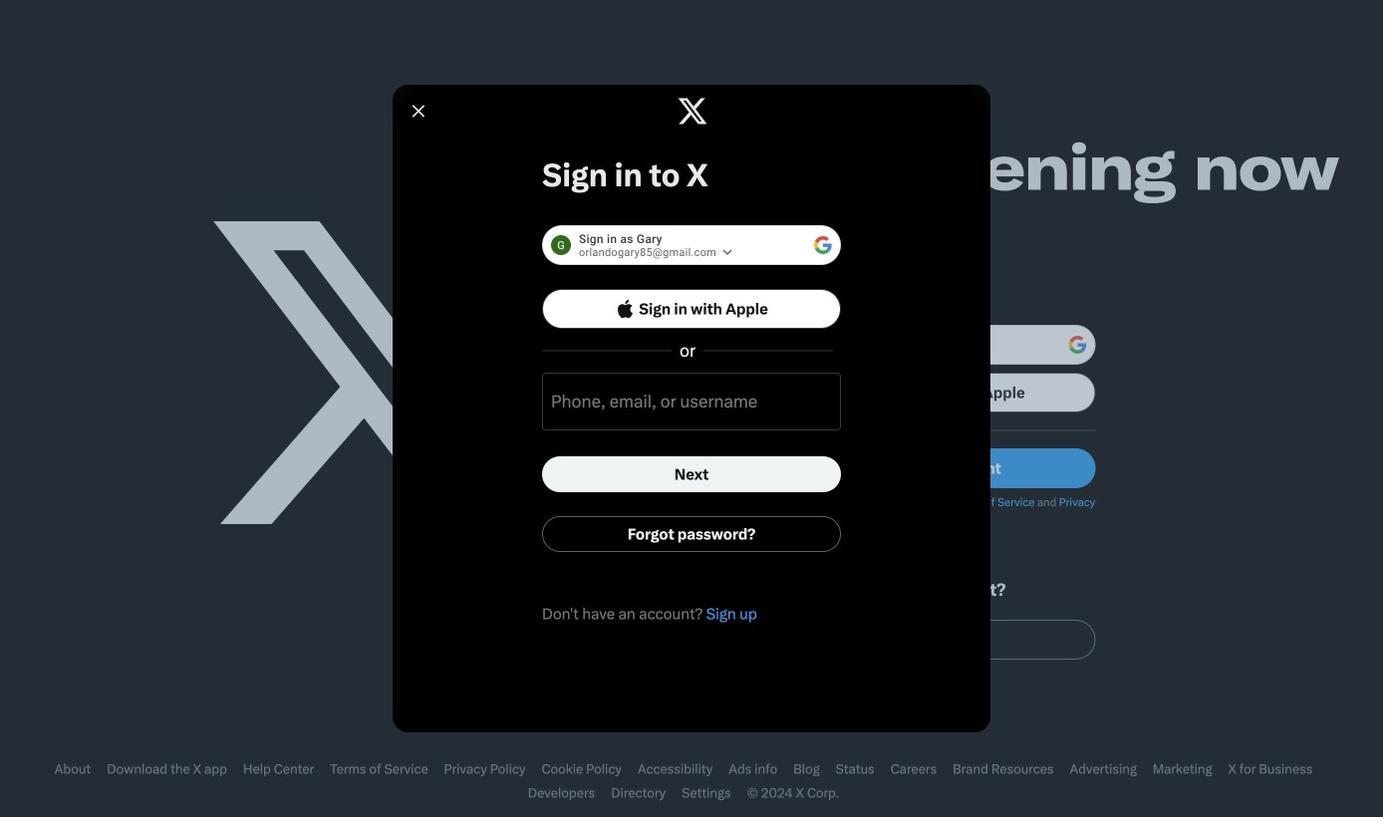 Task type: describe. For each thing, give the bounding box(es) containing it.
x image
[[677, 85, 709, 138]]

x image
[[678, 98, 707, 124]]

footer navigation
[[0, 746, 1384, 817]]



Task type: locate. For each thing, give the bounding box(es) containing it.
dialog
[[0, 0, 1384, 817]]

group
[[0, 0, 1384, 817], [393, 85, 991, 733]]

None text field
[[551, 402, 832, 422]]



Task type: vqa. For each thing, say whether or not it's contained in the screenshot.
Footer navigation
yes



